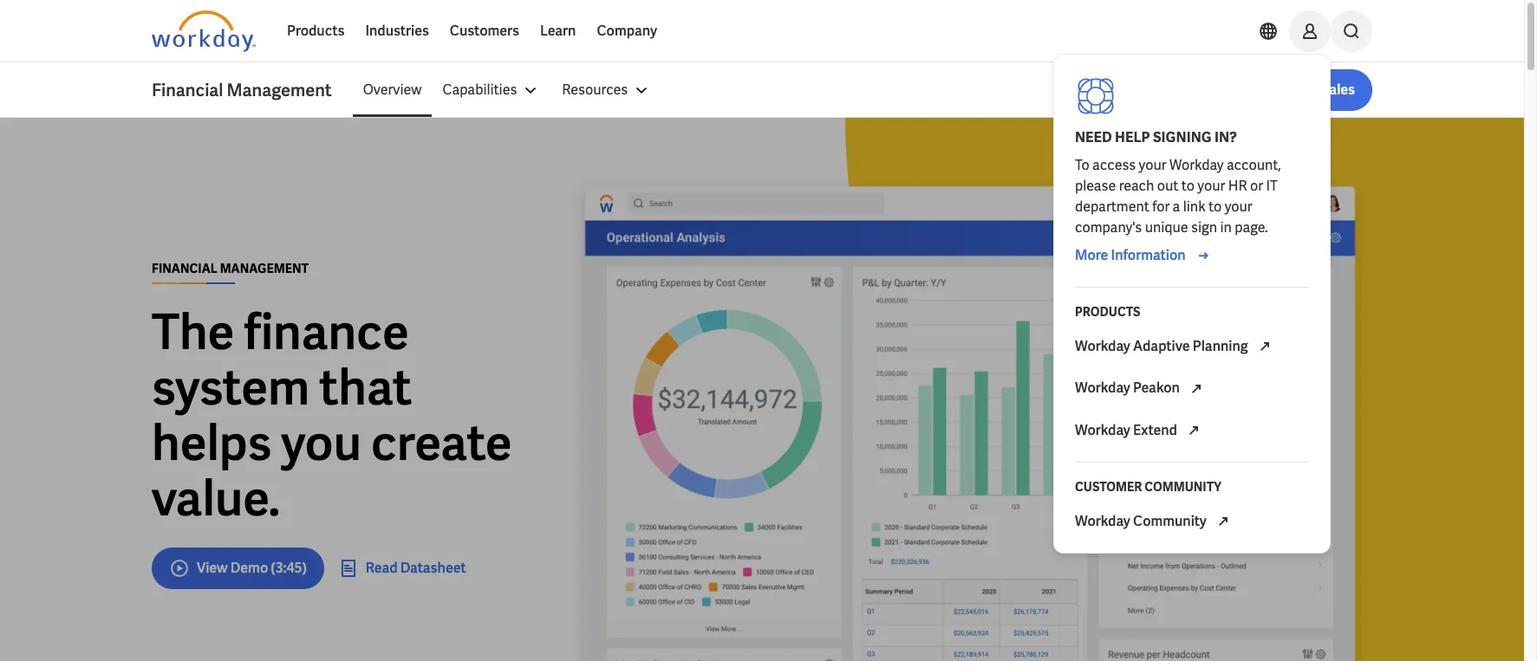 Task type: vqa. For each thing, say whether or not it's contained in the screenshot.
All
no



Task type: locate. For each thing, give the bounding box(es) containing it.
financial management
[[152, 261, 309, 276]]

products
[[287, 22, 345, 40], [1076, 304, 1141, 320]]

demo
[[230, 559, 268, 577]]

list
[[353, 69, 1373, 111]]

more
[[1076, 246, 1109, 265]]

opens in a new tab image right 'workday community'
[[1214, 512, 1234, 533]]

products up management
[[287, 22, 345, 40]]

your up out at the top right of page
[[1139, 156, 1167, 174]]

1 vertical spatial products
[[1076, 304, 1141, 320]]

0 vertical spatial community
[[1145, 480, 1222, 495]]

community
[[1145, 480, 1222, 495], [1134, 513, 1207, 531]]

link
[[1184, 198, 1206, 216]]

community down customer community
[[1134, 513, 1207, 531]]

workday community link
[[1065, 501, 1320, 543]]

2 vertical spatial your
[[1225, 198, 1253, 216]]

1 vertical spatial community
[[1134, 513, 1207, 531]]

products inside dropdown button
[[287, 22, 345, 40]]

out
[[1158, 177, 1179, 195]]

0 vertical spatial opens in a new tab image
[[1255, 337, 1276, 358]]

community up the workday community link
[[1145, 480, 1222, 495]]

in?
[[1215, 128, 1238, 147]]

workday for extend
[[1076, 421, 1131, 440]]

workday extend
[[1076, 421, 1181, 440]]

a
[[1173, 198, 1181, 216]]

opens in a new tab image right peakon
[[1187, 379, 1207, 400]]

1 vertical spatial opens in a new tab image
[[1184, 421, 1205, 442]]

products button
[[277, 10, 355, 52]]

read
[[366, 559, 398, 577]]

opens in a new tab image inside the workday community link
[[1214, 512, 1234, 533]]

1 horizontal spatial to
[[1209, 198, 1222, 216]]

opens in a new tab image right planning
[[1255, 337, 1276, 358]]

workday inside to access your workday account, please reach out to your hr or it department for a link to your company's unique sign in page.
[[1170, 156, 1224, 174]]

need
[[1076, 128, 1113, 147]]

(3:45)
[[271, 559, 307, 577]]

your down hr
[[1225, 198, 1253, 216]]

products down more
[[1076, 304, 1141, 320]]

opens in a new tab image
[[1187, 379, 1207, 400], [1184, 421, 1205, 442]]

the finance system that helps you create value.
[[152, 301, 512, 530]]

opens in a new tab image for workday extend
[[1184, 421, 1205, 442]]

opens in a new tab image right extend on the bottom right of page
[[1184, 421, 1205, 442]]

0 horizontal spatial opens in a new tab image
[[1214, 512, 1234, 533]]

helps
[[152, 412, 272, 475]]

workday peakon
[[1076, 379, 1183, 398]]

financial
[[152, 79, 223, 101]]

you
[[281, 412, 362, 475]]

opens in a new tab image
[[1255, 337, 1276, 358], [1214, 512, 1234, 533]]

1 horizontal spatial opens in a new tab image
[[1255, 337, 1276, 358]]

go to the homepage image
[[152, 10, 256, 52]]

workday adaptive planning
[[1076, 337, 1251, 356]]

opens in a new tab image inside "workday adaptive planning" link
[[1255, 337, 1276, 358]]

opens in a new tab image inside workday peakon 'link'
[[1187, 379, 1207, 400]]

department
[[1076, 198, 1150, 216]]

menu
[[353, 69, 663, 111]]

workday community
[[1076, 513, 1210, 531]]

management
[[220, 261, 309, 276]]

for
[[1153, 198, 1170, 216]]

your
[[1139, 156, 1167, 174], [1198, 177, 1226, 195], [1225, 198, 1253, 216]]

need help signing in?
[[1076, 128, 1238, 147]]

1 vertical spatial to
[[1209, 198, 1222, 216]]

customer community
[[1076, 480, 1222, 495]]

financial management operational analysis dashboard showing operating expense by cost center and p&l by quarter. image
[[568, 173, 1373, 662]]

overview
[[363, 81, 422, 99]]

planning
[[1193, 337, 1249, 356]]

workday for community
[[1076, 513, 1131, 531]]

opens in a new tab image inside workday extend link
[[1184, 421, 1205, 442]]

to right the "link"
[[1209, 198, 1222, 216]]

hr
[[1229, 177, 1248, 195]]

your left hr
[[1198, 177, 1226, 195]]

access
[[1093, 156, 1136, 174]]

view demo (3:45)
[[197, 559, 307, 577]]

workday up the workday extend
[[1076, 379, 1131, 398]]

workday inside 'link'
[[1076, 379, 1131, 398]]

create
[[371, 412, 512, 475]]

0 horizontal spatial products
[[287, 22, 345, 40]]

to
[[1182, 177, 1195, 195], [1209, 198, 1222, 216]]

company
[[597, 22, 657, 40]]

learn
[[540, 22, 576, 40]]

0 horizontal spatial to
[[1182, 177, 1195, 195]]

workday down signing
[[1170, 156, 1224, 174]]

read datasheet
[[366, 559, 466, 577]]

1 vertical spatial opens in a new tab image
[[1214, 512, 1234, 533]]

learn button
[[530, 10, 587, 52]]

workday up workday peakon
[[1076, 337, 1131, 356]]

0 vertical spatial to
[[1182, 177, 1195, 195]]

workday peakon link
[[1065, 368, 1320, 410]]

help
[[1115, 128, 1151, 147]]

view
[[197, 559, 228, 577]]

workday down customer
[[1076, 513, 1131, 531]]

0 vertical spatial products
[[287, 22, 345, 40]]

community for customer community
[[1145, 480, 1222, 495]]

contact
[[1267, 81, 1319, 99]]

more information
[[1076, 246, 1186, 265]]

0 vertical spatial opens in a new tab image
[[1187, 379, 1207, 400]]

to right out at the top right of page
[[1182, 177, 1195, 195]]

unique
[[1145, 219, 1189, 237]]

workday down workday peakon
[[1076, 421, 1131, 440]]

more information link
[[1076, 245, 1214, 266]]

community for workday community
[[1134, 513, 1207, 531]]

workday
[[1170, 156, 1224, 174], [1076, 337, 1131, 356], [1076, 379, 1131, 398], [1076, 421, 1131, 440], [1076, 513, 1131, 531]]

capabilities button
[[432, 69, 552, 111]]



Task type: describe. For each thing, give the bounding box(es) containing it.
industries
[[365, 22, 429, 40]]

resources
[[562, 81, 628, 99]]

financial management link
[[152, 78, 353, 102]]

opens in a new tab image for workday peakon
[[1187, 379, 1207, 400]]

workday adaptive planning link
[[1065, 326, 1320, 368]]

customers button
[[440, 10, 530, 52]]

financial management
[[152, 79, 332, 101]]

list containing overview
[[353, 69, 1373, 111]]

account,
[[1227, 156, 1282, 174]]

information
[[1112, 246, 1186, 265]]

read datasheet link
[[338, 558, 466, 579]]

system
[[152, 356, 310, 419]]

1 horizontal spatial products
[[1076, 304, 1141, 320]]

signing
[[1154, 128, 1212, 147]]

value.
[[152, 467, 280, 530]]

it
[[1267, 177, 1278, 195]]

1 vertical spatial your
[[1198, 177, 1226, 195]]

workday for adaptive
[[1076, 337, 1131, 356]]

to
[[1076, 156, 1090, 174]]

customers
[[450, 22, 519, 40]]

opens in a new tab image for workday adaptive planning
[[1255, 337, 1276, 358]]

capabilities
[[443, 81, 517, 99]]

financial
[[152, 261, 218, 276]]

that
[[320, 356, 412, 419]]

extend
[[1134, 421, 1178, 440]]

industries button
[[355, 10, 440, 52]]

workday extend link
[[1065, 410, 1320, 452]]

reach
[[1120, 177, 1155, 195]]

the
[[152, 301, 235, 364]]

contact sales
[[1267, 81, 1356, 99]]

sales
[[1322, 81, 1356, 99]]

finance
[[244, 301, 409, 364]]

0 vertical spatial your
[[1139, 156, 1167, 174]]

view demo (3:45) link
[[152, 548, 324, 589]]

please
[[1076, 177, 1117, 195]]

menu containing overview
[[353, 69, 663, 111]]

overview link
[[353, 69, 432, 111]]

or
[[1251, 177, 1264, 195]]

in
[[1221, 219, 1232, 237]]

workday for peakon
[[1076, 379, 1131, 398]]

company's
[[1076, 219, 1143, 237]]

management
[[227, 79, 332, 101]]

datasheet
[[400, 559, 466, 577]]

peakon
[[1134, 379, 1180, 398]]

adaptive
[[1134, 337, 1191, 356]]

contact sales link
[[1250, 69, 1373, 111]]

company button
[[587, 10, 668, 52]]

resources button
[[552, 69, 663, 111]]

to access your workday account, please reach out to your hr or it department for a link to your company's unique sign in page.
[[1076, 156, 1284, 237]]

page.
[[1235, 219, 1269, 237]]

opens in a new tab image for workday community
[[1214, 512, 1234, 533]]

customer
[[1076, 480, 1143, 495]]

sign
[[1192, 219, 1218, 237]]



